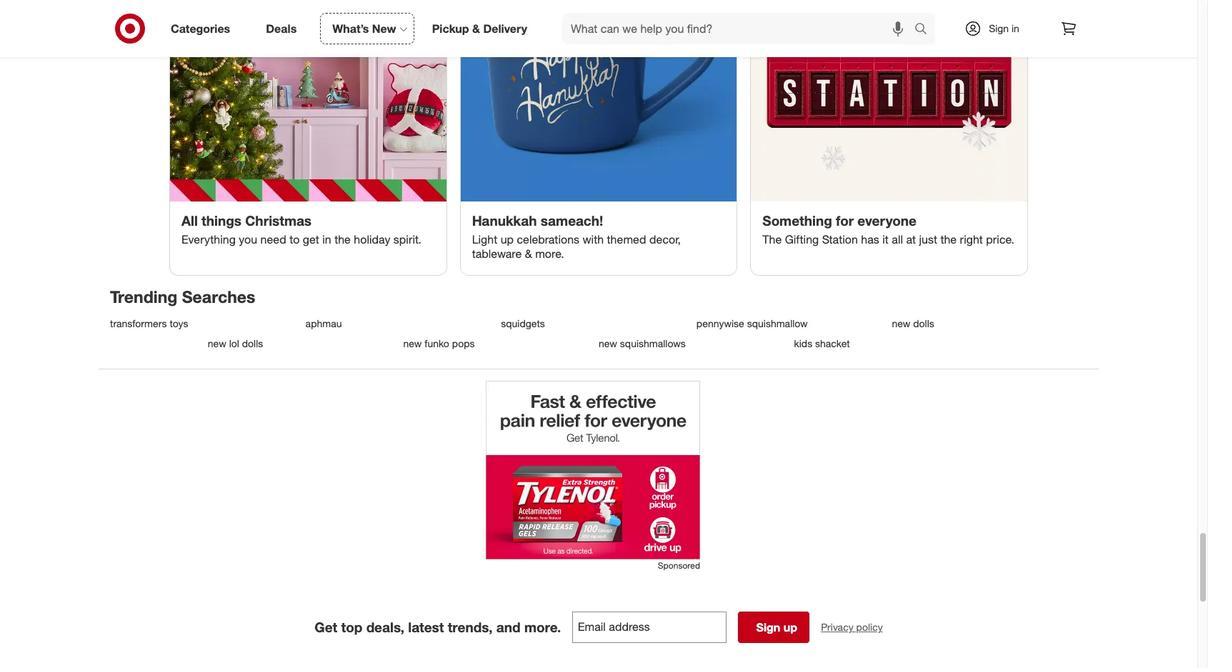 Task type: describe. For each thing, give the bounding box(es) containing it.
pickup & delivery link
[[420, 13, 546, 44]]

delivery
[[484, 21, 528, 35]]

What can we help you find? suggestions appear below search field
[[563, 13, 919, 44]]

hanukkah sameach! light up celebrations with themed decor, tableware & more.
[[472, 212, 681, 261]]

for
[[836, 212, 854, 229]]

new for new dolls
[[892, 318, 911, 330]]

search
[[909, 23, 943, 37]]

& inside the hanukkah sameach! light up celebrations with themed decor, tableware & more.
[[525, 246, 532, 261]]

new dolls link
[[892, 318, 1080, 330]]

price.
[[987, 232, 1015, 246]]

pennywise
[[697, 318, 745, 330]]

lol
[[229, 337, 239, 349]]

new for new squishmallows
[[599, 337, 618, 349]]

transformers
[[110, 318, 167, 330]]

trending searches
[[110, 286, 255, 306]]

aphmau
[[306, 318, 342, 330]]

sign up
[[757, 621, 798, 635]]

new squishmallows link
[[599, 337, 786, 349]]

transformers toys link
[[110, 318, 297, 330]]

top
[[341, 619, 363, 636]]

shacket
[[816, 337, 851, 349]]

0 horizontal spatial &
[[473, 21, 480, 35]]

something
[[763, 212, 833, 229]]

new for new funko pops
[[404, 337, 422, 349]]

spirit.
[[394, 232, 422, 246]]

tableware
[[472, 246, 522, 261]]

policy
[[857, 622, 883, 634]]

new funko pops
[[404, 337, 475, 349]]

all
[[182, 212, 198, 229]]

advertisement region
[[486, 381, 701, 560]]

squidgets
[[501, 318, 545, 330]]

light
[[472, 232, 498, 246]]

what's new link
[[320, 13, 414, 44]]

deals,
[[367, 619, 405, 636]]

pennywise squishmallow link
[[697, 318, 884, 330]]

kids shacket
[[795, 337, 851, 349]]

1 horizontal spatial dolls
[[914, 318, 935, 330]]

and
[[497, 619, 521, 636]]

funko
[[425, 337, 450, 349]]

the inside all things christmas everything you need to get in the holiday spirit.
[[335, 232, 351, 246]]

something for everyone the gifting station has it all at just the right price.
[[763, 212, 1015, 246]]

kids shacket link
[[795, 337, 982, 349]]

hanukkah
[[472, 212, 537, 229]]

gifting
[[785, 232, 819, 246]]

new for new lol dolls
[[208, 337, 226, 349]]

privacy policy
[[822, 622, 883, 634]]

pickup & delivery
[[432, 21, 528, 35]]

1 vertical spatial dolls
[[242, 337, 263, 349]]

the
[[763, 232, 782, 246]]

searches
[[182, 286, 255, 306]]

squishmallows
[[620, 337, 686, 349]]

get
[[315, 619, 338, 636]]

it
[[883, 232, 889, 246]]



Task type: vqa. For each thing, say whether or not it's contained in the screenshot.
more.
yes



Task type: locate. For each thing, give the bounding box(es) containing it.
1 horizontal spatial up
[[784, 621, 798, 635]]

1 horizontal spatial in
[[1012, 22, 1020, 34]]

decor,
[[650, 232, 681, 246]]

dolls right lol
[[242, 337, 263, 349]]

themed
[[607, 232, 647, 246]]

sign in link
[[953, 13, 1042, 44]]

the inside something for everyone the gifting station has it all at just the right price.
[[941, 232, 957, 246]]

sign
[[990, 22, 1010, 34], [757, 621, 781, 635]]

0 horizontal spatial the
[[335, 232, 351, 246]]

kids
[[795, 337, 813, 349]]

get
[[303, 232, 319, 246]]

deals
[[266, 21, 297, 35]]

in
[[1012, 22, 1020, 34], [323, 232, 332, 246]]

1 horizontal spatial sign
[[990, 22, 1010, 34]]

up inside button
[[784, 621, 798, 635]]

gifting station image
[[752, 0, 1028, 202]]

at
[[907, 232, 917, 246]]

1 horizontal spatial &
[[525, 246, 532, 261]]

holiday
[[354, 232, 391, 246]]

sign in
[[990, 22, 1020, 34]]

celebrations
[[517, 232, 580, 246]]

0 vertical spatial &
[[473, 21, 480, 35]]

get top deals, latest trends, and more.
[[315, 619, 561, 636]]

sign for sign up
[[757, 621, 781, 635]]

0 horizontal spatial sign
[[757, 621, 781, 635]]

new dolls
[[892, 318, 935, 330]]

latest
[[408, 619, 444, 636]]

toys
[[170, 318, 188, 330]]

things
[[202, 212, 242, 229]]

the
[[335, 232, 351, 246], [941, 232, 957, 246]]

0 vertical spatial in
[[1012, 22, 1020, 34]]

2 the from the left
[[941, 232, 957, 246]]

just
[[920, 232, 938, 246]]

what's new
[[333, 21, 397, 35]]

everyone
[[858, 212, 917, 229]]

aphmau link
[[306, 318, 493, 330]]

the left holiday
[[335, 232, 351, 246]]

categories link
[[159, 13, 248, 44]]

pennywise squishmallow
[[697, 318, 808, 330]]

sponsored
[[658, 561, 701, 571]]

has
[[862, 232, 880, 246]]

1 horizontal spatial the
[[941, 232, 957, 246]]

1 vertical spatial sign
[[757, 621, 781, 635]]

up inside the hanukkah sameach! light up celebrations with themed decor, tableware & more.
[[501, 232, 514, 246]]

all things christmas everything you need to get in the holiday spirit.
[[182, 212, 422, 246]]

new up kids shacket link
[[892, 318, 911, 330]]

right
[[961, 232, 984, 246]]

dolls up kids shacket link
[[914, 318, 935, 330]]

new down aphmau link
[[404, 337, 422, 349]]

privacy
[[822, 622, 854, 634]]

need
[[261, 232, 287, 246]]

sign for sign in
[[990, 22, 1010, 34]]

search button
[[909, 13, 943, 47]]

1 the from the left
[[335, 232, 351, 246]]

pickup
[[432, 21, 469, 35]]

0 horizontal spatial up
[[501, 232, 514, 246]]

the right just
[[941, 232, 957, 246]]

1 vertical spatial up
[[784, 621, 798, 635]]

up
[[501, 232, 514, 246], [784, 621, 798, 635]]

transformers toys
[[110, 318, 188, 330]]

in inside all things christmas everything you need to get in the holiday spirit.
[[323, 232, 332, 246]]

new squishmallows
[[599, 337, 686, 349]]

0 vertical spatial dolls
[[914, 318, 935, 330]]

pops
[[452, 337, 475, 349]]

sameach!
[[541, 212, 604, 229]]

trending
[[110, 286, 177, 306]]

0 vertical spatial up
[[501, 232, 514, 246]]

& right pickup
[[473, 21, 480, 35]]

dolls
[[914, 318, 935, 330], [242, 337, 263, 349]]

to
[[290, 232, 300, 246]]

sign inside button
[[757, 621, 781, 635]]

all
[[892, 232, 904, 246]]

squidgets link
[[501, 318, 688, 330]]

None text field
[[573, 612, 727, 644]]

new left lol
[[208, 337, 226, 349]]

up left the privacy
[[784, 621, 798, 635]]

new lol dolls
[[208, 337, 263, 349]]

more. right and on the left bottom
[[525, 619, 561, 636]]

categories
[[171, 21, 230, 35]]

& right the tableware
[[525, 246, 532, 261]]

trends,
[[448, 619, 493, 636]]

&
[[473, 21, 480, 35], [525, 246, 532, 261]]

more.
[[536, 246, 565, 261], [525, 619, 561, 636]]

station
[[823, 232, 859, 246]]

more. inside the hanukkah sameach! light up celebrations with themed decor, tableware & more.
[[536, 246, 565, 261]]

1 vertical spatial &
[[525, 246, 532, 261]]

0 horizontal spatial in
[[323, 232, 332, 246]]

more. down sameach!
[[536, 246, 565, 261]]

new lol dolls link
[[208, 337, 395, 349]]

0 horizontal spatial dolls
[[242, 337, 263, 349]]

new down squidgets link at the top of page
[[599, 337, 618, 349]]

1 vertical spatial more.
[[525, 619, 561, 636]]

new
[[892, 318, 911, 330], [208, 337, 226, 349], [404, 337, 422, 349], [599, 337, 618, 349]]

christmas
[[245, 212, 312, 229]]

sign up button
[[739, 612, 810, 644]]

what's
[[333, 21, 369, 35]]

squishmallow
[[748, 318, 808, 330]]

1 vertical spatial in
[[323, 232, 332, 246]]

new
[[372, 21, 397, 35]]

new funko pops link
[[404, 337, 591, 349]]

up down hanukkah
[[501, 232, 514, 246]]

deals link
[[254, 13, 315, 44]]

with
[[583, 232, 604, 246]]

0 vertical spatial more.
[[536, 246, 565, 261]]

everything
[[182, 232, 236, 246]]

you
[[239, 232, 257, 246]]

0 vertical spatial sign
[[990, 22, 1010, 34]]

privacy policy link
[[822, 621, 883, 635]]



